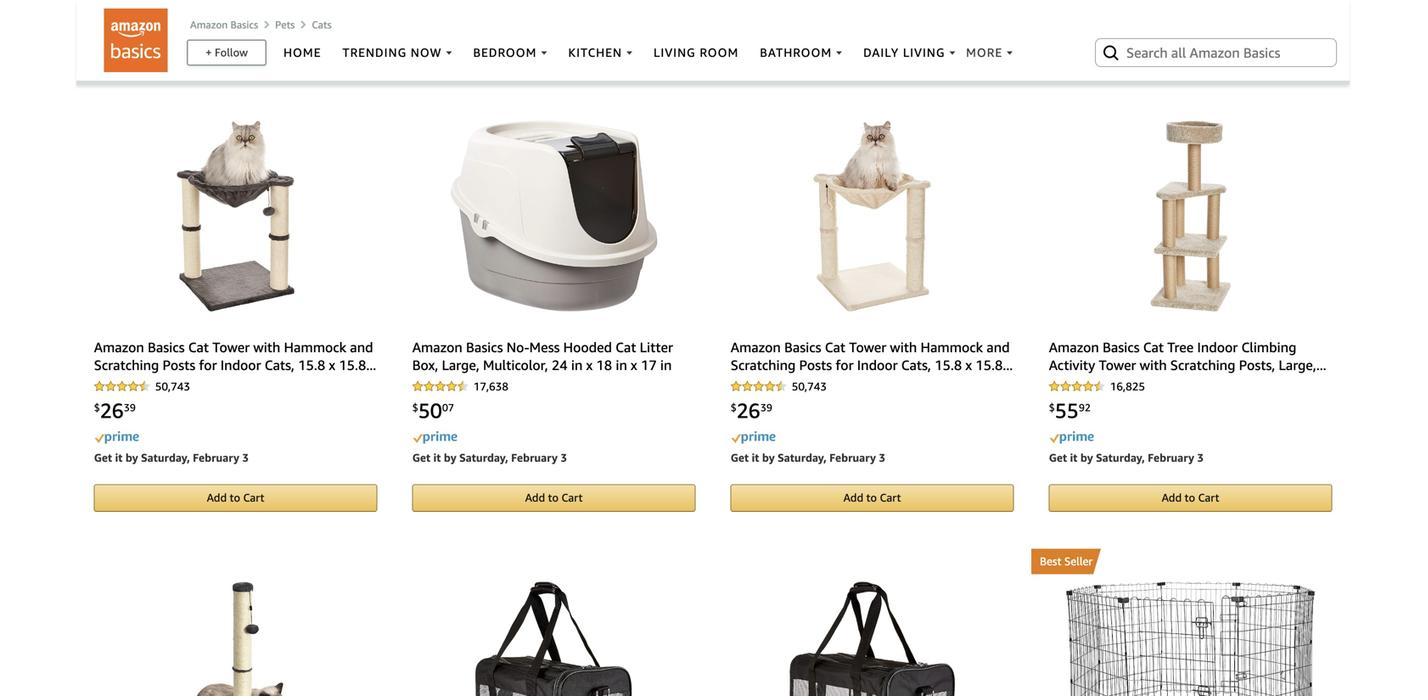 Task type: locate. For each thing, give the bounding box(es) containing it.
50,743 for the amazon basics cat tower with hammock and scratching posts for indoor cats, 15.8 x 15.8 x 19.7 inches, beige image
[[792, 380, 827, 393]]

50,743
[[155, 380, 190, 393], [792, 380, 827, 393]]

february
[[193, 451, 239, 465], [511, 451, 558, 465], [830, 451, 876, 465], [1148, 451, 1195, 465]]

+
[[205, 46, 212, 59]]

4 $ from the left
[[1049, 401, 1055, 413]]

2 get it by saturday, february 3 from the left
[[412, 451, 567, 465]]

2 39 from the left
[[761, 401, 773, 413]]

2 26 from the left
[[737, 398, 761, 423]]

pets
[[275, 18, 295, 30]]

1 horizontal spatial 50,743
[[792, 380, 827, 393]]

1 horizontal spatial 26
[[737, 398, 761, 423]]

2 3 from the left
[[561, 451, 567, 465]]

4 get from the left
[[1049, 451, 1067, 465]]

4 3 from the left
[[1198, 451, 1204, 465]]

39
[[124, 401, 136, 413], [761, 401, 773, 413]]

amazon basics cat tower with hammock and scratching posts for indoor cats, 15.8 x 15.8 x 19.7 inches, beige image
[[814, 121, 931, 312]]

1 $ 26 39 from the left
[[94, 398, 136, 423]]

50
[[418, 398, 442, 423]]

1 saturday, from the left
[[141, 451, 190, 465]]

amazon basics logo image
[[104, 8, 168, 72]]

get it by saturday, february 3
[[94, 451, 249, 465], [412, 451, 567, 465], [731, 451, 886, 465], [1049, 451, 1204, 465]]

07
[[442, 401, 454, 413]]

0 horizontal spatial 39
[[124, 401, 136, 413]]

1 get it by saturday, february 3 from the left
[[94, 451, 249, 465]]

it
[[115, 451, 123, 465], [433, 451, 441, 465], [752, 451, 759, 465], [1070, 451, 1078, 465]]

it for amazon basics no-mess hooded cat litter box, large, multicolor, 24 in x 18 in x 17 in image
[[433, 451, 441, 465]]

1 it from the left
[[115, 451, 123, 465]]

by for amazon basics cat tower with hammock and scratching posts for indoor cats, 15.8 x 15.8 x 19.7 inches, gray image
[[126, 451, 138, 465]]

3 saturday, from the left
[[778, 451, 827, 465]]

saturday, for amazon basics cat tower with hammock and scratching posts for indoor cats, 15.8 x 15.8 x 19.7 inches, gray image
[[141, 451, 190, 465]]

2 saturday, from the left
[[459, 451, 508, 465]]

amazon basics foldable octagonal metal exercise pet play pen for dogs, fence pen, single door, black, 60 x 60 x 36 inches image
[[1066, 582, 1315, 696]]

2 $ 26 39 from the left
[[731, 398, 773, 423]]

1 50,743 from the left
[[155, 380, 190, 393]]

$
[[94, 401, 100, 413], [412, 401, 418, 413], [731, 401, 737, 413], [1049, 401, 1055, 413]]

get it by saturday, february 3 for amazon basics no-mess hooded cat litter box, large, multicolor, 24 in x 18 in x 17 in image
[[412, 451, 567, 465]]

3 february from the left
[[830, 451, 876, 465]]

1 $ from the left
[[94, 401, 100, 413]]

4 it from the left
[[1070, 451, 1078, 465]]

seller
[[1065, 555, 1093, 568]]

55
[[1055, 398, 1079, 423]]

$ for amazon basics no-mess hooded cat litter box, large, multicolor, 24 in x 18 in x 17 in image
[[412, 401, 418, 413]]

by for amazon basics no-mess hooded cat litter box, large, multicolor, 24 in x 18 in x 17 in image
[[444, 451, 457, 465]]

2 it from the left
[[433, 451, 441, 465]]

39 for the amazon basics cat tower with hammock and scratching posts for indoor cats, 15.8 x 15.8 x 19.7 inches, beige image
[[761, 401, 773, 413]]

get for the amazon basics cat tree indoor climbing activity tower with scratching posts, large, 17.7" x 45.9", beige image
[[1049, 451, 1067, 465]]

1 by from the left
[[126, 451, 138, 465]]

$ 26 39
[[94, 398, 136, 423], [731, 398, 773, 423]]

amazon
[[190, 18, 228, 30]]

17,638
[[474, 380, 509, 393]]

16,825
[[1110, 380, 1145, 393]]

3 for the amazon basics cat tower with hammock and scratching posts for indoor cats, 15.8 x 15.8 x 19.7 inches, beige image
[[879, 451, 886, 465]]

$ for amazon basics cat tower with hammock and scratching posts for indoor cats, 15.8 x 15.8 x 19.7 inches, gray image
[[94, 401, 100, 413]]

3 $ from the left
[[731, 401, 737, 413]]

1 get from the left
[[94, 451, 112, 465]]

1 39 from the left
[[124, 401, 136, 413]]

pets link
[[275, 18, 295, 30]]

3 for the amazon basics cat tree indoor climbing activity tower with scratching posts, large, 17.7" x 45.9", beige image
[[1198, 451, 1204, 465]]

february for amazon basics cat tower with hammock and scratching posts for indoor cats, 15.8 x 15.8 x 19.7 inches, gray image
[[193, 451, 239, 465]]

1 26 from the left
[[100, 398, 124, 423]]

2 $ from the left
[[412, 401, 418, 413]]

it for the amazon basics cat tree indoor climbing activity tower with scratching posts, large, 17.7" x 45.9", beige image
[[1070, 451, 1078, 465]]

get it by saturday, february 3 for amazon basics cat tower with hammock and scratching posts for indoor cats, 15.8 x 15.8 x 19.7 inches, gray image
[[94, 451, 249, 465]]

2 50,743 from the left
[[792, 380, 827, 393]]

2 february from the left
[[511, 451, 558, 465]]

26 for the amazon basics cat tower with hammock and scratching posts for indoor cats, 15.8 x 15.8 x 19.7 inches, beige image
[[737, 398, 761, 423]]

amazon basics soft-sided mesh pet travel carrier for dog, cat, medium, 16.5"l x 9.4"w x 9.8"h, black image
[[475, 582, 633, 696]]

4 get it by saturday, february 3 from the left
[[1049, 451, 1204, 465]]

amazon basics cat scratching post, medium, 15.75" x 15.75" x 31.5"h, grey image
[[182, 582, 289, 696]]

$ inside the $ 55 92
[[1049, 401, 1055, 413]]

0 horizontal spatial 50,743
[[155, 380, 190, 393]]

february for the amazon basics cat tree indoor climbing activity tower with scratching posts, large, 17.7" x 45.9", beige image
[[1148, 451, 1195, 465]]

3 get from the left
[[731, 451, 749, 465]]

$ 50 07
[[412, 398, 454, 423]]

by
[[126, 451, 138, 465], [444, 451, 457, 465], [762, 451, 775, 465], [1081, 451, 1093, 465]]

it for amazon basics cat tower with hammock and scratching posts for indoor cats, 15.8 x 15.8 x 19.7 inches, gray image
[[115, 451, 123, 465]]

4 by from the left
[[1081, 451, 1093, 465]]

amazon basics cat tower with hammock and scratching posts for indoor cats, 15.8 x 15.8 x 19.7 inches, gray image
[[177, 121, 295, 312]]

Search all Amazon Basics search field
[[1127, 38, 1309, 67]]

0 horizontal spatial $ 26 39
[[94, 398, 136, 423]]

1 horizontal spatial 39
[[761, 401, 773, 413]]

1 february from the left
[[193, 451, 239, 465]]

26
[[100, 398, 124, 423], [737, 398, 761, 423]]

0 horizontal spatial 26
[[100, 398, 124, 423]]

saturday,
[[141, 451, 190, 465], [459, 451, 508, 465], [778, 451, 827, 465], [1096, 451, 1145, 465]]

saturday, for the amazon basics cat tower with hammock and scratching posts for indoor cats, 15.8 x 15.8 x 19.7 inches, beige image
[[778, 451, 827, 465]]

3 get it by saturday, february 3 from the left
[[731, 451, 886, 465]]

1 horizontal spatial $ 26 39
[[731, 398, 773, 423]]

3 by from the left
[[762, 451, 775, 465]]

3 3 from the left
[[879, 451, 886, 465]]

39 for amazon basics cat tower with hammock and scratching posts for indoor cats, 15.8 x 15.8 x 19.7 inches, gray image
[[124, 401, 136, 413]]

amazon basics no-mess hooded cat litter box, large, multicolor, 24 in x 18 in x 17 in image
[[450, 121, 658, 312]]

amazon basics cat tree indoor climbing activity tower with scratching posts, large, 17.7" x 45.9", beige image
[[1151, 121, 1231, 312]]

4 february from the left
[[1148, 451, 1195, 465]]

$ inside the $ 50 07
[[412, 401, 418, 413]]

1 3 from the left
[[242, 451, 249, 465]]

4 saturday, from the left
[[1096, 451, 1145, 465]]

get
[[94, 451, 112, 465], [412, 451, 431, 465], [731, 451, 749, 465], [1049, 451, 1067, 465]]

2 by from the left
[[444, 451, 457, 465]]

2 get from the left
[[412, 451, 431, 465]]

3 it from the left
[[752, 451, 759, 465]]

amazon basics link
[[190, 18, 258, 30]]

3
[[242, 451, 249, 465], [561, 451, 567, 465], [879, 451, 886, 465], [1198, 451, 1204, 465]]

+ follow
[[205, 46, 248, 59]]



Task type: vqa. For each thing, say whether or not it's contained in the screenshot.
The Midnight Library: A GMA Book Club Pick (A Novel) image
no



Task type: describe. For each thing, give the bounding box(es) containing it.
best seller link
[[1032, 549, 1350, 574]]

$ for the amazon basics cat tree indoor climbing activity tower with scratching posts, large, 17.7" x 45.9", beige image
[[1049, 401, 1055, 413]]

50,743 for amazon basics cat tower with hammock and scratching posts for indoor cats, 15.8 x 15.8 x 19.7 inches, gray image
[[155, 380, 190, 393]]

cats
[[312, 18, 332, 30]]

3 for amazon basics no-mess hooded cat litter box, large, multicolor, 24 in x 18 in x 17 in image
[[561, 451, 567, 465]]

best seller
[[1040, 555, 1093, 568]]

get it by saturday, february 3 for the amazon basics cat tower with hammock and scratching posts for indoor cats, 15.8 x 15.8 x 19.7 inches, beige image
[[731, 451, 886, 465]]

$ 26 39 for amazon basics cat tower with hammock and scratching posts for indoor cats, 15.8 x 15.8 x 19.7 inches, gray image
[[94, 398, 136, 423]]

best
[[1040, 555, 1062, 568]]

february for the amazon basics cat tower with hammock and scratching posts for indoor cats, 15.8 x 15.8 x 19.7 inches, beige image
[[830, 451, 876, 465]]

saturday, for the amazon basics cat tree indoor climbing activity tower with scratching posts, large, 17.7" x 45.9", beige image
[[1096, 451, 1145, 465]]

february for amazon basics no-mess hooded cat litter box, large, multicolor, 24 in x 18 in x 17 in image
[[511, 451, 558, 465]]

by for the amazon basics cat tower with hammock and scratching posts for indoor cats, 15.8 x 15.8 x 19.7 inches, beige image
[[762, 451, 775, 465]]

cats link
[[312, 18, 332, 30]]

it for the amazon basics cat tower with hammock and scratching posts for indoor cats, 15.8 x 15.8 x 19.7 inches, beige image
[[752, 451, 759, 465]]

$ 26 39 for the amazon basics cat tower with hammock and scratching posts for indoor cats, 15.8 x 15.8 x 19.7 inches, beige image
[[731, 398, 773, 423]]

search image
[[1101, 42, 1122, 63]]

get it by saturday, february 3 for the amazon basics cat tree indoor climbing activity tower with scratching posts, large, 17.7" x 45.9", beige image
[[1049, 451, 1204, 465]]

amazon basics soft-sided mesh pet travel carrier for cat, dog, large, black image
[[789, 582, 956, 696]]

basics
[[231, 18, 258, 30]]

get for the amazon basics cat tower with hammock and scratching posts for indoor cats, 15.8 x 15.8 x 19.7 inches, beige image
[[731, 451, 749, 465]]

26 for amazon basics cat tower with hammock and scratching posts for indoor cats, 15.8 x 15.8 x 19.7 inches, gray image
[[100, 398, 124, 423]]

+ follow button
[[188, 41, 265, 64]]

amazon basics
[[190, 18, 258, 30]]

92
[[1079, 401, 1091, 413]]

3 for amazon basics cat tower with hammock and scratching posts for indoor cats, 15.8 x 15.8 x 19.7 inches, gray image
[[242, 451, 249, 465]]

saturday, for amazon basics no-mess hooded cat litter box, large, multicolor, 24 in x 18 in x 17 in image
[[459, 451, 508, 465]]

by for the amazon basics cat tree indoor climbing activity tower with scratching posts, large, 17.7" x 45.9", beige image
[[1081, 451, 1093, 465]]

follow
[[215, 46, 248, 59]]

$ for the amazon basics cat tower with hammock and scratching posts for indoor cats, 15.8 x 15.8 x 19.7 inches, beige image
[[731, 401, 737, 413]]

get for amazon basics cat tower with hammock and scratching posts for indoor cats, 15.8 x 15.8 x 19.7 inches, gray image
[[94, 451, 112, 465]]

$ 55 92
[[1049, 398, 1091, 423]]

get for amazon basics no-mess hooded cat litter box, large, multicolor, 24 in x 18 in x 17 in image
[[412, 451, 431, 465]]



